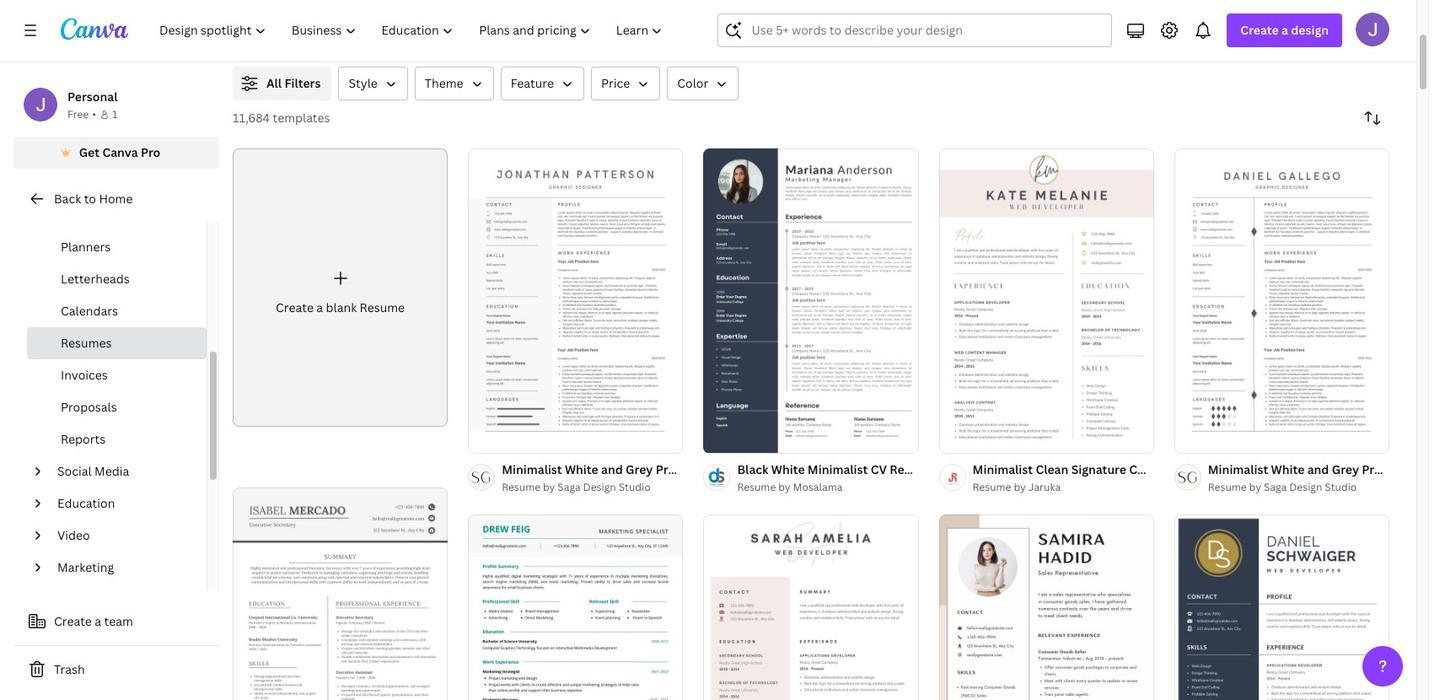 Task type: locate. For each thing, give the bounding box(es) containing it.
1 horizontal spatial design
[[1290, 480, 1323, 494]]

1 horizontal spatial white
[[772, 461, 805, 477]]

white inside minimalist white and grey professional resume resume by saga design studio
[[565, 461, 599, 477]]

a
[[1282, 22, 1289, 38], [317, 300, 323, 316], [95, 613, 101, 629]]

social media
[[57, 463, 129, 479]]

create a design
[[1241, 22, 1329, 38]]

resume by saga design studio link
[[502, 479, 684, 496], [1209, 479, 1390, 496]]

cv inside black white minimalist cv resume resume by mosalama
[[871, 461, 887, 477]]

grey inside minimalist white and grey professional resume resume by saga design studio
[[626, 461, 653, 477]]

create a blank resume link
[[233, 148, 448, 427]]

cv right signature
[[1130, 461, 1146, 477]]

grey left professiona
[[1332, 461, 1360, 477]]

planners
[[61, 239, 111, 255]]

by inside minimalist clean signature cv resume resume by jaruka
[[1014, 480, 1026, 494]]

studio down minimalist white and grey professional resume link
[[619, 480, 651, 494]]

1 horizontal spatial studio
[[1325, 480, 1357, 494]]

resume inside minimalist white and grey professiona resume by saga design studio
[[1209, 480, 1247, 494]]

1 horizontal spatial cv
[[1130, 461, 1146, 477]]

a left team
[[95, 613, 101, 629]]

design down minimalist white and grey professional resume link
[[583, 480, 616, 494]]

0 horizontal spatial create
[[54, 613, 92, 629]]

0 horizontal spatial a
[[95, 613, 101, 629]]

create a team
[[54, 613, 133, 629]]

1 horizontal spatial saga
[[1264, 480, 1287, 494]]

1 of 3 for minimalist white and grey professional resume
[[480, 433, 504, 445]]

and inside minimalist white and grey professional resume resume by saga design studio
[[601, 461, 623, 477]]

2 horizontal spatial 1
[[1187, 433, 1192, 445]]

3
[[499, 433, 504, 445], [1205, 433, 1211, 445]]

1 1 of 3 from the left
[[480, 433, 504, 445]]

saga inside minimalist white and grey professiona resume by saga design studio
[[1264, 480, 1287, 494]]

by inside minimalist white and grey professiona resume by saga design studio
[[1250, 480, 1262, 494]]

2 3 from the left
[[1205, 433, 1211, 445]]

2 minimalist from the left
[[808, 461, 868, 477]]

grey inside minimalist white and grey professiona resume by saga design studio
[[1332, 461, 1360, 477]]

studio
[[619, 480, 651, 494], [1325, 480, 1357, 494]]

grey
[[626, 461, 653, 477], [1332, 461, 1360, 477]]

minimalist
[[502, 461, 562, 477], [808, 461, 868, 477], [973, 461, 1033, 477], [1209, 461, 1269, 477]]

1 vertical spatial a
[[317, 300, 323, 316]]

1 horizontal spatial create
[[276, 300, 314, 316]]

calendars link
[[27, 295, 207, 327]]

create for create a blank resume
[[276, 300, 314, 316]]

and
[[601, 461, 623, 477], [1308, 461, 1330, 477]]

1 horizontal spatial minimalist white and grey professional resume image
[[1175, 149, 1390, 453]]

1 of from the left
[[487, 433, 497, 445]]

3 minimalist from the left
[[973, 461, 1033, 477]]

grey for professiona
[[1332, 461, 1360, 477]]

2 and from the left
[[1308, 461, 1330, 477]]

3 white from the left
[[1272, 461, 1305, 477]]

0 horizontal spatial minimalist white and grey professional resume image
[[468, 149, 684, 453]]

design inside minimalist white and grey professional resume resume by saga design studio
[[583, 480, 616, 494]]

2 vertical spatial create
[[54, 613, 92, 629]]

minimalist white and grey professiona link
[[1209, 461, 1430, 479]]

1 horizontal spatial 1
[[480, 433, 485, 445]]

1 of 3
[[480, 433, 504, 445], [1187, 433, 1211, 445]]

0 vertical spatial create
[[1241, 22, 1279, 38]]

professional
[[656, 461, 727, 477]]

a for blank
[[317, 300, 323, 316]]

cv
[[871, 461, 887, 477], [1130, 461, 1146, 477]]

white inside black white minimalist cv resume resume by mosalama
[[772, 461, 805, 477]]

1 1 of 3 link from the left
[[468, 148, 684, 453]]

2 by from the left
[[779, 480, 791, 494]]

mosalama
[[793, 480, 843, 494]]

reports
[[61, 431, 106, 447]]

0 horizontal spatial studio
[[619, 480, 651, 494]]

create for create a design
[[1241, 22, 1279, 38]]

saga inside minimalist white and grey professional resume resume by saga design studio
[[558, 480, 581, 494]]

2 horizontal spatial white
[[1272, 461, 1305, 477]]

to
[[84, 191, 96, 207]]

video
[[57, 527, 90, 543]]

by inside minimalist white and grey professional resume resume by saga design studio
[[543, 480, 555, 494]]

studio down minimalist white and grey professiona "link"
[[1325, 480, 1357, 494]]

1 studio from the left
[[619, 480, 651, 494]]

1 horizontal spatial grey
[[1332, 461, 1360, 477]]

1 horizontal spatial 3
[[1205, 433, 1211, 445]]

2 1 of 3 from the left
[[1187, 433, 1211, 445]]

social media link
[[51, 455, 197, 488]]

design down minimalist white and grey professiona "link"
[[1290, 480, 1323, 494]]

create a team button
[[13, 605, 219, 639]]

0 vertical spatial a
[[1282, 22, 1289, 38]]

home
[[99, 191, 133, 207]]

1
[[112, 107, 117, 121], [480, 433, 485, 445], [1187, 433, 1192, 445]]

minimalist inside minimalist white and grey professional resume resume by saga design studio
[[502, 461, 562, 477]]

saga
[[558, 480, 581, 494], [1264, 480, 1287, 494]]

None search field
[[718, 13, 1113, 47]]

of
[[487, 433, 497, 445], [1194, 433, 1203, 445]]

1 horizontal spatial a
[[317, 300, 323, 316]]

1 horizontal spatial of
[[1194, 433, 1203, 445]]

and inside minimalist white and grey professiona resume by saga design studio
[[1308, 461, 1330, 477]]

0 horizontal spatial 1
[[112, 107, 117, 121]]

saga down minimalist white and grey professional resume link
[[558, 480, 581, 494]]

0 horizontal spatial cv
[[871, 461, 887, 477]]

2 studio from the left
[[1325, 480, 1357, 494]]

design
[[1292, 22, 1329, 38]]

1 saga from the left
[[558, 480, 581, 494]]

1 minimalist white and grey professional resume image from the left
[[468, 149, 684, 453]]

1 vertical spatial create
[[276, 300, 314, 316]]

create left blank
[[276, 300, 314, 316]]

pro
[[141, 144, 161, 160]]

by for minimalist clean signature cv resume
[[1014, 480, 1026, 494]]

white inside minimalist white and grey professiona resume by saga design studio
[[1272, 461, 1305, 477]]

2 saga from the left
[[1264, 480, 1287, 494]]

2 1 of 3 link from the left
[[1175, 148, 1390, 453]]

2 design from the left
[[1290, 480, 1323, 494]]

0 horizontal spatial design
[[583, 480, 616, 494]]

grey left professional
[[626, 461, 653, 477]]

•
[[92, 107, 96, 121]]

create a blank resume
[[276, 300, 405, 316]]

jacob simon image
[[1356, 13, 1390, 46]]

0 horizontal spatial saga
[[558, 480, 581, 494]]

theme
[[425, 75, 464, 91]]

0 horizontal spatial 1 of 3 link
[[468, 148, 684, 453]]

blank
[[326, 300, 357, 316]]

1 3 from the left
[[499, 433, 504, 445]]

saga down minimalist white and grey professiona "link"
[[1264, 480, 1287, 494]]

create inside button
[[54, 613, 92, 629]]

2 horizontal spatial create
[[1241, 22, 1279, 38]]

style button
[[339, 67, 408, 100]]

a inside dropdown button
[[1282, 22, 1289, 38]]

invoices
[[61, 367, 108, 383]]

2 cv from the left
[[1130, 461, 1146, 477]]

create left design
[[1241, 22, 1279, 38]]

Sort by button
[[1356, 101, 1390, 135]]

team
[[104, 613, 133, 629]]

4 by from the left
[[1250, 480, 1262, 494]]

1 cv from the left
[[871, 461, 887, 477]]

minimalist for minimalist white and grey professional resume
[[502, 461, 562, 477]]

3 by from the left
[[1014, 480, 1026, 494]]

white
[[565, 461, 599, 477], [772, 461, 805, 477], [1272, 461, 1305, 477]]

create inside dropdown button
[[1241, 22, 1279, 38]]

cv up resume by mosalama link
[[871, 461, 887, 477]]

2 of from the left
[[1194, 433, 1203, 445]]

1 of 3 link
[[468, 148, 684, 453], [1175, 148, 1390, 453]]

resume
[[360, 300, 405, 316], [730, 461, 776, 477], [890, 461, 936, 477], [1149, 461, 1194, 477], [502, 480, 541, 494], [738, 480, 776, 494], [973, 480, 1012, 494], [1209, 480, 1247, 494]]

studio inside minimalist white and grey professiona resume by saga design studio
[[1325, 480, 1357, 494]]

2 resume by saga design studio link from the left
[[1209, 479, 1390, 496]]

0 horizontal spatial of
[[487, 433, 497, 445]]

and left professiona
[[1308, 461, 1330, 477]]

1 horizontal spatial 1 of 3 link
[[1175, 148, 1390, 453]]

minimalist inside minimalist clean signature cv resume resume by jaruka
[[973, 461, 1033, 477]]

1 minimalist from the left
[[502, 461, 562, 477]]

white for minimalist white and grey professional resume
[[565, 461, 599, 477]]

1 resume by saga design studio link from the left
[[502, 479, 684, 496]]

by
[[543, 480, 555, 494], [779, 480, 791, 494], [1014, 480, 1026, 494], [1250, 480, 1262, 494]]

1 white from the left
[[565, 461, 599, 477]]

2 vertical spatial a
[[95, 613, 101, 629]]

neutral professional sales representative resume image
[[939, 515, 1155, 700]]

2 grey from the left
[[1332, 461, 1360, 477]]

by inside black white minimalist cv resume resume by mosalama
[[779, 480, 791, 494]]

price
[[601, 75, 630, 91]]

design inside minimalist white and grey professiona resume by saga design studio
[[1290, 480, 1323, 494]]

0 horizontal spatial resume by saga design studio link
[[502, 479, 684, 496]]

1 horizontal spatial and
[[1308, 461, 1330, 477]]

2 horizontal spatial a
[[1282, 22, 1289, 38]]

3 for minimalist white and grey professiona
[[1205, 433, 1211, 445]]

and left professional
[[601, 461, 623, 477]]

1 design from the left
[[583, 480, 616, 494]]

social
[[57, 463, 92, 479]]

a inside button
[[95, 613, 101, 629]]

design
[[583, 480, 616, 494], [1290, 480, 1323, 494]]

by for black white minimalist cv resume
[[779, 480, 791, 494]]

4 minimalist from the left
[[1209, 461, 1269, 477]]

1 by from the left
[[543, 480, 555, 494]]

1 grey from the left
[[626, 461, 653, 477]]

minimalist white and grey professional resume link
[[502, 461, 776, 479]]

minimalist inside minimalist white and grey professiona resume by saga design studio
[[1209, 461, 1269, 477]]

0 horizontal spatial 3
[[499, 433, 504, 445]]

0 horizontal spatial grey
[[626, 461, 653, 477]]

2 white from the left
[[772, 461, 805, 477]]

back
[[54, 191, 81, 207]]

0 horizontal spatial white
[[565, 461, 599, 477]]

0 horizontal spatial and
[[601, 461, 623, 477]]

1 horizontal spatial 1 of 3
[[1187, 433, 1211, 445]]

a left blank
[[317, 300, 323, 316]]

1 and from the left
[[601, 461, 623, 477]]

cv inside minimalist clean signature cv resume resume by jaruka
[[1130, 461, 1146, 477]]

1 horizontal spatial resume by saga design studio link
[[1209, 479, 1390, 496]]

white for black white minimalist cv resume
[[772, 461, 805, 477]]

a left design
[[1282, 22, 1289, 38]]

0 horizontal spatial 1 of 3
[[480, 433, 504, 445]]

2 minimalist white and grey professional resume image from the left
[[1175, 149, 1390, 453]]

minimalist white and grey professional resume image
[[468, 149, 684, 453], [1175, 149, 1390, 453]]

create left team
[[54, 613, 92, 629]]

create
[[1241, 22, 1279, 38], [276, 300, 314, 316], [54, 613, 92, 629]]



Task type: describe. For each thing, give the bounding box(es) containing it.
marketing link
[[51, 552, 197, 584]]

1 of 3 link for minimalist white and grey professiona
[[1175, 148, 1390, 453]]

jaruka
[[1029, 480, 1061, 494]]

elegant minimalist cv resume image
[[704, 515, 919, 700]]

by for minimalist white and grey professiona
[[1250, 480, 1262, 494]]

white for minimalist white and grey professiona
[[1272, 461, 1305, 477]]

education link
[[51, 488, 197, 520]]

resume inside create a blank resume element
[[360, 300, 405, 316]]

proposals link
[[27, 391, 207, 423]]

grey for professional
[[626, 461, 653, 477]]

cv for minimalist
[[871, 461, 887, 477]]

resume by saga design studio link for professiona
[[1209, 479, 1390, 496]]

and for professional
[[601, 461, 623, 477]]

free •
[[67, 107, 96, 121]]

minimalist white and grey professional resume resume by saga design studio
[[502, 461, 776, 494]]

minimalist white and grey professional resume image for minimalist white and grey professional resume
[[468, 149, 684, 453]]

calendars
[[61, 303, 118, 319]]

feature
[[511, 75, 554, 91]]

11,684
[[233, 110, 270, 126]]

minimalist white and grey professional resume image for minimalist white and grey professiona
[[1175, 149, 1390, 453]]

personal
[[67, 89, 118, 105]]

back to home link
[[13, 182, 219, 216]]

get canva pro
[[79, 144, 161, 160]]

trash link
[[13, 653, 219, 687]]

color button
[[667, 67, 739, 100]]

white blue modern clean professional marketing resume image
[[468, 515, 684, 700]]

canva
[[102, 144, 138, 160]]

proposals
[[61, 399, 117, 415]]

1 of 3 link for minimalist white and grey professional resume
[[468, 148, 684, 453]]

cv for signature
[[1130, 461, 1146, 477]]

top level navigation element
[[148, 13, 678, 47]]

price button
[[591, 67, 661, 100]]

minimalist inside black white minimalist cv resume resume by mosalama
[[808, 461, 868, 477]]

education
[[57, 495, 115, 511]]

get
[[79, 144, 100, 160]]

1 for minimalist white and grey professiona
[[1187, 433, 1192, 445]]

a for design
[[1282, 22, 1289, 38]]

planners link
[[27, 231, 207, 263]]

Search search field
[[752, 14, 1102, 46]]

reports link
[[27, 423, 207, 455]]

minimalist for minimalist white and grey professiona
[[1209, 461, 1269, 477]]

minimalist white and grey professiona resume by saga design studio
[[1209, 461, 1430, 494]]

graphs
[[61, 207, 102, 223]]

create a blank resume element
[[233, 148, 448, 427]]

back to home
[[54, 191, 133, 207]]

theme button
[[415, 67, 494, 100]]

black white minimalist cv resume image
[[704, 149, 919, 453]]

minimalist clean signature cv resume resume by jaruka
[[973, 461, 1194, 494]]

create for create a team
[[54, 613, 92, 629]]

media
[[95, 463, 129, 479]]

letterheads
[[61, 271, 130, 287]]

1 of 3 for minimalist white and grey professiona
[[1187, 433, 1211, 445]]

1 for minimalist white and grey professional resume
[[480, 433, 485, 445]]

marketing
[[57, 559, 114, 575]]

video link
[[51, 520, 197, 552]]

get canva pro button
[[13, 137, 219, 169]]

black white minimalist cv resume resume by mosalama
[[738, 461, 936, 494]]

resume by mosalama link
[[738, 479, 919, 496]]

a for team
[[95, 613, 101, 629]]

professiona
[[1363, 461, 1430, 477]]

black
[[738, 461, 769, 477]]

all
[[267, 75, 282, 91]]

resume by jaruka link
[[973, 479, 1155, 496]]

create a design button
[[1228, 13, 1343, 47]]

minimalist clean signature cv resume image
[[939, 149, 1155, 453]]

clean
[[1036, 461, 1069, 477]]

studio inside minimalist white and grey professional resume resume by saga design studio
[[619, 480, 651, 494]]

trash
[[54, 661, 85, 677]]

and for professiona
[[1308, 461, 1330, 477]]

graphs link
[[27, 199, 207, 231]]

templates
[[273, 110, 330, 126]]

gray and white simple clean resume image
[[233, 488, 448, 700]]

gray gold clean cv resume image
[[1175, 515, 1390, 700]]

of for minimalist white and grey professional resume
[[487, 433, 497, 445]]

all filters
[[267, 75, 321, 91]]

black white minimalist cv resume link
[[738, 461, 936, 479]]

3 for minimalist white and grey professional resume
[[499, 433, 504, 445]]

style
[[349, 75, 378, 91]]

filters
[[285, 75, 321, 91]]

free
[[67, 107, 89, 121]]

of for minimalist white and grey professiona
[[1194, 433, 1203, 445]]

signature
[[1072, 461, 1127, 477]]

minimalist clean signature cv resume link
[[973, 461, 1194, 479]]

minimalist for minimalist clean signature cv resume
[[973, 461, 1033, 477]]

11,684 templates
[[233, 110, 330, 126]]

resumes
[[61, 335, 112, 351]]

color
[[678, 75, 709, 91]]

feature button
[[501, 67, 585, 100]]

letterheads link
[[27, 263, 207, 295]]

resume by saga design studio link for professional
[[502, 479, 684, 496]]

all filters button
[[233, 67, 332, 100]]

invoices link
[[27, 359, 207, 391]]



Task type: vqa. For each thing, say whether or not it's contained in the screenshot.
and within Minimalist White and Grey Professiona Resume by Saga Design Studio
yes



